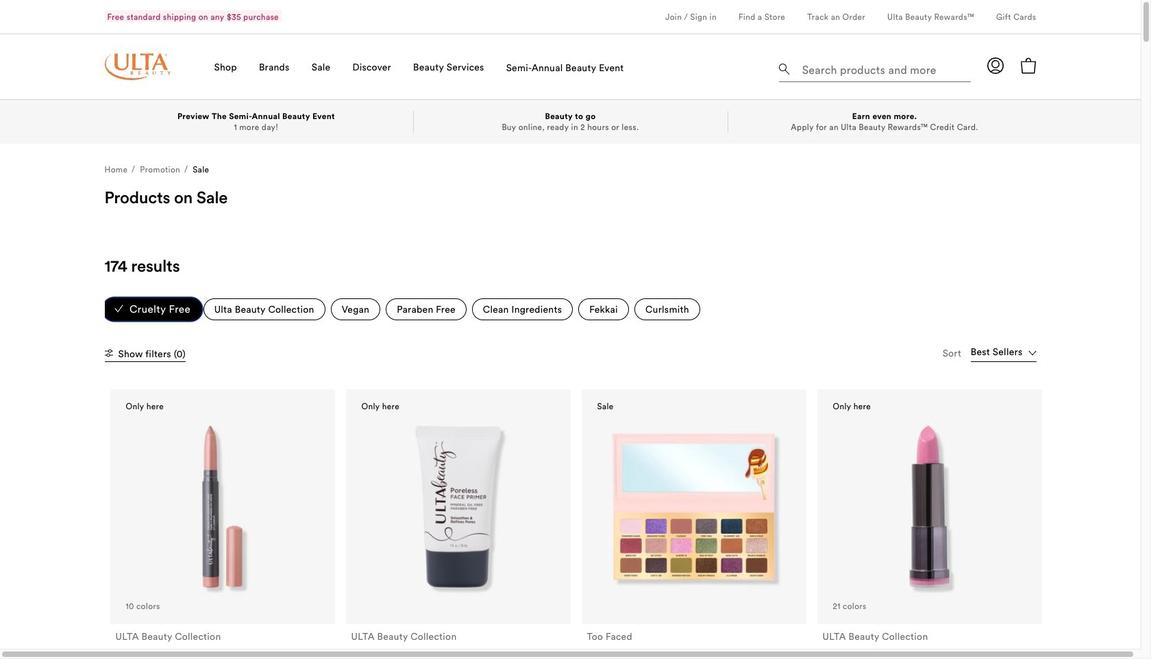 Task type: locate. For each thing, give the bounding box(es) containing it.
ulta beauty collection cream eyeshadow & liner image
[[132, 417, 312, 597]]

log in to your ulta account image
[[987, 57, 1004, 74]]

Search products and more search field
[[801, 55, 967, 79]]

None search field
[[779, 52, 971, 85]]

1 horizontal spatial withicon image
[[114, 304, 123, 313]]

ulta beauty collection luxe lipstick image
[[840, 417, 1019, 597]]

withicon image
[[114, 304, 123, 313], [104, 349, 113, 357]]

0 horizontal spatial withicon image
[[104, 349, 113, 357]]

0 vertical spatial withicon image
[[114, 304, 123, 313]]

1 vertical spatial withicon image
[[104, 349, 113, 357]]



Task type: vqa. For each thing, say whether or not it's contained in the screenshot.
withIcon
yes



Task type: describe. For each thing, give the bounding box(es) containing it.
withicon image inside the 1 / 6 group
[[114, 304, 123, 313]]

0 items in bag image
[[1020, 57, 1036, 74]]

ulta beauty collection poreless face primer image
[[368, 417, 548, 597]]

1 / 6 group
[[102, 297, 202, 322]]

too faced maple syrup pancakes limited edition eyeshadow palette image
[[604, 417, 784, 597]]



